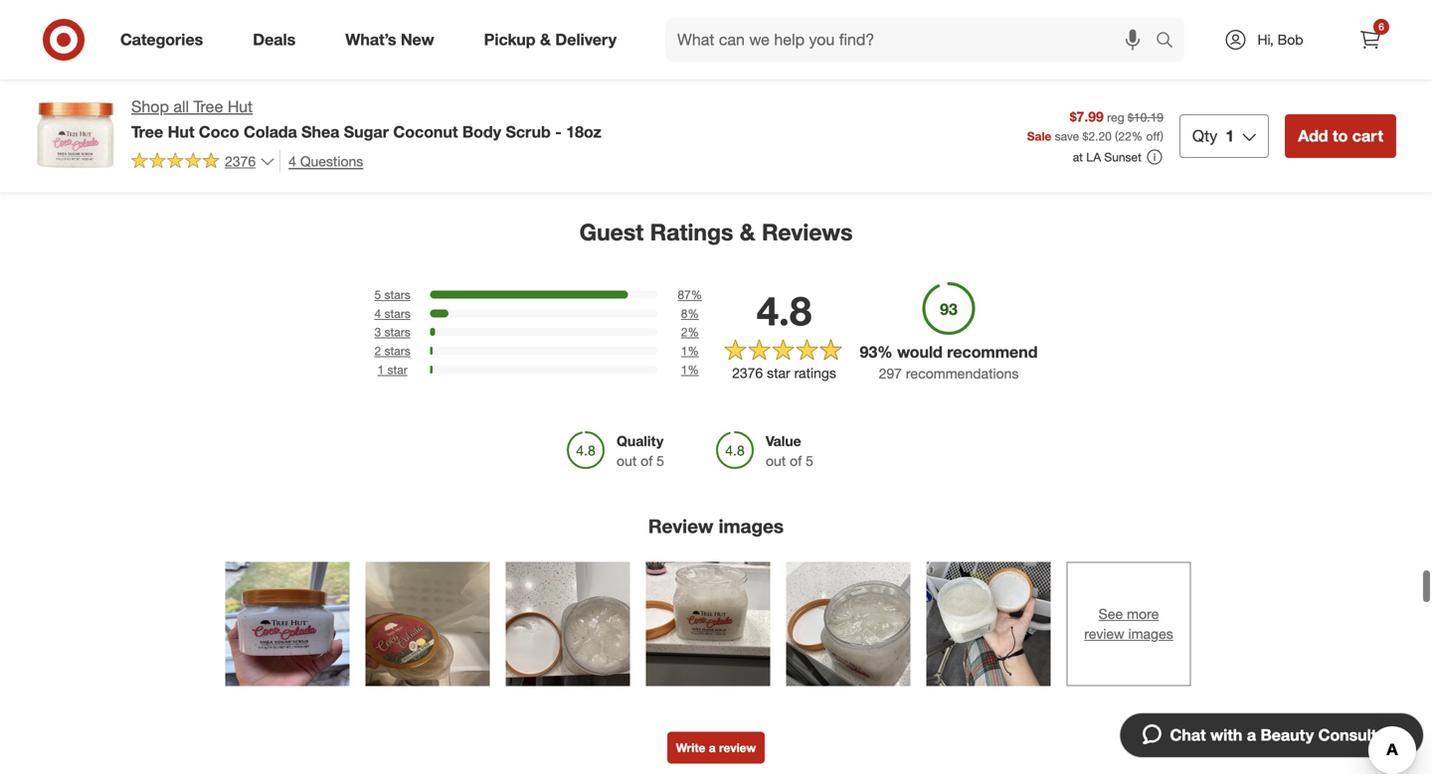 Task type: vqa. For each thing, say whether or not it's contained in the screenshot.
10 link
no



Task type: describe. For each thing, give the bounding box(es) containing it.
- inside dove brown sugar & coconut butter exfoliating body scrub - 10.5 oz
[[397, 47, 403, 64]]

93
[[860, 343, 878, 362]]

oz inside proactiv acne body wash - unscented - 9 fl oz sponsored
[[770, 29, 784, 47]]

guest review image 1 of 12, zoom in image
[[225, 563, 350, 687]]

see more review images
[[1085, 606, 1174, 643]]

wash inside naturium the perfector salicylic acid skin smoothing body wash - 16.9 fl oz
[[1374, 47, 1408, 64]]

pump
[[1137, 29, 1174, 47]]

guest
[[580, 218, 644, 246]]

save
[[1055, 129, 1080, 144]]

write a review
[[676, 741, 756, 756]]

smoothing
[[1265, 47, 1333, 64]]

% inside the $7.99 reg $10.19 sale save $ 2.20 ( 22 % off )
[[1132, 129, 1143, 144]]

sunset
[[1105, 150, 1142, 165]]

wash inside proactiv acne body wash - unscented - 9 fl oz sponsored
[[784, 12, 818, 29]]

would
[[897, 343, 943, 362]]

body inside the 'naturium the brightener vitamin c brightening body wash - 16.9 fl oz sponsored'
[[48, 47, 81, 64]]

0 horizontal spatial a
[[709, 741, 716, 756]]

fl inside proactiv acne body wash - unscented - 9 fl oz sponsored
[[759, 29, 766, 47]]

6 link
[[1349, 18, 1393, 62]]

guest review image 4 of 12, zoom in image
[[646, 563, 770, 687]]

exfoliating inside dove brown sugar & coconut butter exfoliating body scrub - 10.5 oz
[[251, 47, 315, 64]]

sponsored inside naturium retinol body lotion - fragrance free - 8 fl oz sponsored
[[859, 64, 918, 79]]

add to cart
[[1298, 126, 1384, 146]]

recommend
[[947, 343, 1038, 362]]

dove beauty pampering body wash pump - shea butter & vanilla - 30.6 fl oz
[[1062, 12, 1219, 82]]

recommendations
[[906, 365, 1019, 382]]

3 stars
[[374, 325, 411, 340]]

oz inside naturium retinol body lotion - fragrance free - 8 fl oz sponsored
[[882, 47, 897, 64]]

what's
[[345, 30, 396, 49]]

perfector
[[1354, 12, 1411, 29]]

proactiv
[[657, 12, 707, 29]]

dove brown sugar & coconut butter exfoliating body scrub - 10.5 oz
[[251, 12, 403, 82]]

shop all tree hut tree hut coco colada shea sugar coconut body scrub - 18oz
[[131, 97, 602, 142]]

93 % would recommend 297 recommendations
[[860, 343, 1038, 382]]

delivery
[[555, 30, 617, 49]]

oz inside the 'naturium the brightener vitamin c brightening body wash - 16.9 fl oz sponsored'
[[174, 47, 189, 64]]

sponsored inside the 'naturium the brightener vitamin c brightening body wash - 16.9 fl oz sponsored'
[[48, 64, 107, 79]]

reviews
[[762, 218, 853, 246]]

ratings
[[794, 364, 836, 382]]

pickup & delivery
[[484, 30, 617, 49]]

acid for body
[[1320, 29, 1348, 47]]

vitamin
[[48, 29, 94, 47]]

body inside the dove beauty pampering body wash pump - shea butter & vanilla - 30.6 fl oz
[[1062, 29, 1095, 47]]

1 star
[[377, 362, 408, 377]]

c
[[98, 29, 108, 47]]

acid for wash
[[507, 29, 535, 47]]

16.9 inside naturium the perfector salicylic acid skin smoothing body wash - 16.9 fl oz
[[1265, 64, 1292, 82]]

2 for 2 stars
[[374, 344, 381, 359]]

wash inside naturium the smoother glycolic acid exfoliating body wash - 16.9 fl oz sponsored
[[490, 47, 525, 64]]

body inside "shop all tree hut tree hut coco colada shea sugar coconut body scrub - 18oz"
[[462, 122, 501, 142]]

add
[[1298, 126, 1329, 146]]

with
[[1211, 726, 1243, 746]]

coconut inside "shop all tree hut tree hut coco colada shea sugar coconut body scrub - 18oz"
[[393, 122, 458, 142]]

dove for dove beauty pampering body wash pump - shea butter & vanilla - 30.6 fl oz
[[1062, 12, 1094, 29]]

lotion
[[859, 29, 898, 47]]

- inside "shop all tree hut tree hut coco colada shea sugar coconut body scrub - 18oz"
[[555, 122, 562, 142]]

deals link
[[236, 18, 321, 62]]

$10.19
[[1128, 110, 1164, 125]]

fragrance
[[911, 29, 974, 47]]

shop
[[131, 97, 169, 116]]

see
[[1099, 606, 1123, 623]]

value out of 5
[[766, 433, 814, 470]]

- inside the 'naturium the brightener vitamin c brightening body wash - 16.9 fl oz sponsored'
[[123, 47, 128, 64]]

qty 1
[[1193, 126, 1235, 146]]

retinol
[[921, 12, 964, 29]]

stars for 4 stars
[[384, 306, 411, 321]]

of for value
[[790, 453, 802, 470]]

what's new link
[[329, 18, 459, 62]]

body inside proactiv acne body wash - unscented - 9 fl oz sponsored
[[747, 12, 780, 29]]

% for 3 stars
[[688, 325, 699, 340]]

sponsored down deals link
[[251, 64, 310, 79]]

- inside naturium the smoother glycolic acid exfoliating body wash - 16.9 fl oz sponsored
[[529, 47, 534, 64]]

coco
[[199, 122, 239, 142]]

% for 5 stars
[[691, 287, 702, 302]]

proactiv acne body wash - unscented - 9 fl oz sponsored
[[657, 12, 818, 62]]

What can we help you find? suggestions appear below search field
[[666, 18, 1161, 62]]

bob
[[1278, 31, 1304, 48]]

what's new
[[345, 30, 434, 49]]

297
[[879, 365, 902, 382]]

butter inside dove brown sugar & coconut butter exfoliating body scrub - 10.5 oz
[[308, 29, 347, 47]]

colada
[[244, 122, 297, 142]]

la
[[1087, 150, 1101, 165]]

& inside the dove beauty pampering body wash pump - shea butter & vanilla - 30.6 fl oz
[[1105, 47, 1114, 64]]

8 inside naturium retinol body lotion - fragrance free - 8 fl oz sponsored
[[859, 47, 867, 64]]

sponsored inside naturium the smoother glycolic acid exfoliating body wash - 16.9 fl oz sponsored
[[454, 64, 512, 79]]

2376 link
[[131, 150, 276, 174]]

body inside naturium the perfector salicylic acid skin smoothing body wash - 16.9 fl oz
[[1337, 47, 1370, 64]]

salicylic
[[1265, 29, 1316, 47]]

$7.99
[[1070, 108, 1104, 125]]

guest review image 5 of 12, zoom in image
[[786, 563, 911, 687]]

see more review images button
[[1067, 563, 1191, 687]]

sale
[[1027, 129, 1052, 144]]

to
[[1333, 126, 1348, 146]]

16.9 for exfoliating
[[538, 47, 565, 64]]

at
[[1073, 150, 1083, 165]]

& inside 'link'
[[540, 30, 551, 49]]

stars for 2 stars
[[384, 344, 411, 359]]

hi,
[[1258, 31, 1274, 48]]

ratings
[[650, 218, 734, 246]]

stars for 3 stars
[[384, 325, 411, 340]]

& inside dove brown sugar & coconut butter exfoliating body scrub - 10.5 oz
[[371, 12, 380, 29]]

4.8
[[757, 287, 812, 335]]

shea inside the dove beauty pampering body wash pump - shea butter & vanilla - 30.6 fl oz
[[1187, 29, 1219, 47]]

write
[[676, 741, 706, 756]]

categories
[[120, 30, 203, 49]]

skin
[[1352, 29, 1379, 47]]

wash inside the dove beauty pampering body wash pump - shea butter & vanilla - 30.6 fl oz
[[1099, 29, 1133, 47]]

value
[[766, 433, 801, 450]]

qty
[[1193, 126, 1218, 146]]

beauty inside button
[[1261, 726, 1314, 746]]

)
[[1161, 129, 1164, 144]]

87 %
[[678, 287, 702, 302]]

search
[[1147, 32, 1195, 51]]

body inside naturium retinol body lotion - fragrance free - 8 fl oz sponsored
[[968, 12, 1001, 29]]

0 vertical spatial tree
[[193, 97, 223, 116]]

1 horizontal spatial a
[[1247, 726, 1256, 746]]

87
[[678, 287, 691, 302]]

2376 for 2376 star ratings
[[732, 364, 763, 382]]

2.20
[[1089, 129, 1112, 144]]

body inside dove brown sugar & coconut butter exfoliating body scrub - 10.5 oz
[[319, 47, 352, 64]]

hi, bob
[[1258, 31, 1304, 48]]

brightening
[[112, 29, 183, 47]]

brightener
[[136, 12, 202, 29]]

sugar inside "shop all tree hut tree hut coco colada shea sugar coconut body scrub - 18oz"
[[344, 122, 389, 142]]

4 stars
[[374, 306, 411, 321]]

5 for quality out of 5
[[657, 453, 664, 470]]

naturium retinol body lotion - fragrance free - 8 fl oz sponsored
[[859, 12, 1014, 79]]

consultant
[[1319, 726, 1402, 746]]

4 for 4 questions
[[289, 153, 296, 170]]

chat
[[1170, 726, 1206, 746]]

% for 1 star
[[688, 362, 699, 377]]

5 stars
[[374, 287, 411, 302]]



Task type: locate. For each thing, give the bounding box(es) containing it.
0 horizontal spatial dove
[[251, 12, 283, 29]]

images down more
[[1129, 626, 1174, 643]]

guest review image 3 of 12, zoom in image
[[506, 563, 630, 687]]

pampering
[[1146, 12, 1214, 29]]

naturium inside naturium the perfector salicylic acid skin smoothing body wash - 16.9 fl oz
[[1265, 12, 1323, 29]]

8 down '87'
[[681, 306, 688, 321]]

write a review button
[[667, 733, 765, 765]]

butter
[[308, 29, 347, 47], [1062, 47, 1101, 64]]

naturium the perfector salicylic acid skin smoothing body wash - 16.9 fl oz
[[1265, 12, 1418, 82]]

30.6
[[1170, 47, 1197, 64]]

1 horizontal spatial 2376
[[732, 364, 763, 382]]

9
[[747, 29, 755, 47]]

1 horizontal spatial star
[[767, 364, 791, 382]]

1 horizontal spatial shea
[[1187, 29, 1219, 47]]

4 inside 4 questions link
[[289, 153, 296, 170]]

2 for 2 %
[[681, 325, 688, 340]]

sponsored down 'lotion'
[[859, 64, 918, 79]]

1 horizontal spatial 4
[[374, 306, 381, 321]]

1 horizontal spatial images
[[1129, 626, 1174, 643]]

shea up 4 questions link
[[301, 122, 340, 142]]

1 % for star
[[681, 362, 699, 377]]

fl down 'smoother'
[[569, 47, 576, 64]]

& right ratings
[[740, 218, 756, 246]]

1 dove from the left
[[251, 12, 283, 29]]

0 horizontal spatial acid
[[507, 29, 535, 47]]

star for 2376
[[767, 364, 791, 382]]

0 horizontal spatial images
[[719, 515, 784, 538]]

smoother
[[542, 12, 604, 29]]

naturium for vitamin
[[48, 12, 105, 29]]

chat with a beauty consultant
[[1170, 726, 1402, 746]]

4 for 4 stars
[[374, 306, 381, 321]]

2376 star ratings
[[732, 364, 836, 382]]

0 horizontal spatial beauty
[[1098, 12, 1142, 29]]

dove left pump
[[1062, 12, 1094, 29]]

2376 left ratings
[[732, 364, 763, 382]]

of for quality
[[641, 453, 653, 470]]

wash
[[784, 12, 818, 29], [1099, 29, 1133, 47], [85, 47, 119, 64], [490, 47, 525, 64], [1374, 47, 1408, 64]]

shea right pump
[[1187, 29, 1219, 47]]

3
[[374, 325, 381, 340]]

fl right 30.6
[[1201, 47, 1208, 64]]

0 vertical spatial beauty
[[1098, 12, 1142, 29]]

0 horizontal spatial tree
[[131, 122, 163, 142]]

body right new
[[454, 47, 487, 64]]

the for skin
[[1326, 12, 1350, 29]]

0 horizontal spatial 4
[[289, 153, 296, 170]]

1 horizontal spatial review
[[1085, 626, 1125, 643]]

star left ratings
[[767, 364, 791, 382]]

&
[[371, 12, 380, 29], [540, 30, 551, 49], [1105, 47, 1114, 64], [740, 218, 756, 246]]

review inside see more review images
[[1085, 626, 1125, 643]]

stars for 5 stars
[[384, 287, 411, 302]]

1 out from the left
[[617, 453, 637, 470]]

fl
[[759, 29, 766, 47], [163, 47, 170, 64], [569, 47, 576, 64], [871, 47, 878, 64], [1201, 47, 1208, 64], [1296, 64, 1304, 82]]

16.9 for brightening
[[132, 47, 159, 64]]

0 vertical spatial review
[[1085, 626, 1125, 643]]

naturium inside the 'naturium the brightener vitamin c brightening body wash - 16.9 fl oz sponsored'
[[48, 12, 105, 29]]

guest review image 6 of 12, zoom in image
[[927, 563, 1051, 687]]

0 vertical spatial hut
[[228, 97, 253, 116]]

4 questions
[[289, 153, 363, 170]]

2376 down the coco
[[225, 152, 256, 170]]

out inside quality out of 5
[[617, 453, 637, 470]]

1 of from the left
[[641, 453, 653, 470]]

1 1 % from the top
[[681, 344, 699, 359]]

8
[[859, 47, 867, 64], [681, 306, 688, 321]]

reg
[[1107, 110, 1125, 125]]

5 up 4 stars
[[374, 287, 381, 302]]

1 vertical spatial images
[[1129, 626, 1174, 643]]

4 down colada
[[289, 153, 296, 170]]

naturium the smoother glycolic acid exfoliating body wash - 16.9 fl oz sponsored
[[454, 12, 604, 79]]

0 vertical spatial 2376
[[225, 152, 256, 170]]

& down 'smoother'
[[540, 30, 551, 49]]

2 1 % from the top
[[681, 362, 699, 377]]

1 horizontal spatial scrub
[[506, 122, 551, 142]]

& left the vanilla
[[1105, 47, 1114, 64]]

1 vertical spatial 4
[[374, 306, 381, 321]]

2 naturium from the left
[[454, 12, 511, 29]]

acid right glycolic
[[507, 29, 535, 47]]

1 stars from the top
[[384, 287, 411, 302]]

- inside naturium the perfector salicylic acid skin smoothing body wash - 16.9 fl oz
[[1412, 47, 1418, 64]]

scrub inside dove brown sugar & coconut butter exfoliating body scrub - 10.5 oz
[[356, 47, 393, 64]]

5 inside value out of 5
[[806, 453, 814, 470]]

22
[[1119, 129, 1132, 144]]

hut down all
[[168, 122, 194, 142]]

5 down quality
[[657, 453, 664, 470]]

naturium
[[48, 12, 105, 29], [454, 12, 511, 29], [859, 12, 917, 29], [1265, 12, 1323, 29]]

8 %
[[681, 306, 699, 321]]

body down glycolic
[[462, 122, 501, 142]]

scrub left new
[[356, 47, 393, 64]]

dove for dove brown sugar & coconut butter exfoliating body scrub - 10.5 oz
[[251, 12, 283, 29]]

sugar
[[330, 12, 367, 29], [344, 122, 389, 142]]

oz left fragrance
[[882, 47, 897, 64]]

1 vertical spatial scrub
[[506, 122, 551, 142]]

16.9 down 'smoother'
[[538, 47, 565, 64]]

16.9 inside the 'naturium the brightener vitamin c brightening body wash - 16.9 fl oz sponsored'
[[132, 47, 159, 64]]

0 horizontal spatial scrub
[[356, 47, 393, 64]]

acne
[[711, 12, 743, 29]]

oz inside dove brown sugar & coconut butter exfoliating body scrub - 10.5 oz
[[282, 64, 296, 82]]

naturium for lotion
[[859, 12, 917, 29]]

sugar up what's
[[330, 12, 367, 29]]

review for write a review
[[719, 741, 756, 756]]

0 vertical spatial 4
[[289, 153, 296, 170]]

1 acid from the left
[[507, 29, 535, 47]]

acid
[[507, 29, 535, 47], [1320, 29, 1348, 47]]

quality
[[617, 433, 664, 450]]

1 horizontal spatial of
[[790, 453, 802, 470]]

body down perfector
[[1337, 47, 1370, 64]]

review down see
[[1085, 626, 1125, 643]]

tree right all
[[193, 97, 223, 116]]

& up what's
[[371, 12, 380, 29]]

0 horizontal spatial star
[[387, 362, 408, 377]]

oz up $7.99
[[1062, 64, 1077, 82]]

oz right "9" at right
[[770, 29, 784, 47]]

tree
[[193, 97, 223, 116], [131, 122, 163, 142]]

sponsored down vitamin
[[48, 64, 107, 79]]

acid inside naturium the perfector salicylic acid skin smoothing body wash - 16.9 fl oz
[[1320, 29, 1348, 47]]

guest review image 2 of 12, zoom in image
[[366, 563, 490, 687]]

the right 'c'
[[109, 12, 132, 29]]

1 vertical spatial shea
[[301, 122, 340, 142]]

sugar inside dove brown sugar & coconut butter exfoliating body scrub - 10.5 oz
[[330, 12, 367, 29]]

oz down brightener
[[174, 47, 189, 64]]

sponsored down glycolic
[[454, 64, 512, 79]]

star
[[387, 362, 408, 377], [767, 364, 791, 382]]

18oz
[[566, 122, 602, 142]]

out inside value out of 5
[[766, 453, 786, 470]]

2376 for 2376
[[225, 152, 256, 170]]

4 up 3
[[374, 306, 381, 321]]

review right write
[[719, 741, 756, 756]]

dove inside dove brown sugar & coconut butter exfoliating body scrub - 10.5 oz
[[251, 12, 283, 29]]

1 vertical spatial beauty
[[1261, 726, 1314, 746]]

0 vertical spatial images
[[719, 515, 784, 538]]

naturium for salicylic
[[1265, 12, 1323, 29]]

a right with on the right bottom
[[1247, 726, 1256, 746]]

images right review
[[719, 515, 784, 538]]

4 stars from the top
[[384, 344, 411, 359]]

%
[[1132, 129, 1143, 144], [691, 287, 702, 302], [688, 306, 699, 321], [688, 325, 699, 340], [878, 343, 893, 362], [688, 344, 699, 359], [688, 362, 699, 377]]

1 horizontal spatial 8
[[859, 47, 867, 64]]

1 horizontal spatial coconut
[[393, 122, 458, 142]]

add to cart button
[[1285, 114, 1397, 158]]

1 vertical spatial coconut
[[393, 122, 458, 142]]

pickup & delivery link
[[467, 18, 642, 62]]

scrub left 18oz
[[506, 122, 551, 142]]

2 out from the left
[[766, 453, 786, 470]]

chat with a beauty consultant button
[[1120, 713, 1424, 759]]

images inside see more review images
[[1129, 626, 1174, 643]]

2376
[[225, 152, 256, 170], [732, 364, 763, 382]]

acid left the skin
[[1320, 29, 1348, 47]]

body down brown
[[319, 47, 352, 64]]

16.9
[[132, 47, 159, 64], [538, 47, 565, 64], [1265, 64, 1292, 82]]

the for brightening
[[109, 12, 132, 29]]

dove inside the dove beauty pampering body wash pump - shea butter & vanilla - 30.6 fl oz
[[1062, 12, 1094, 29]]

questions
[[300, 153, 363, 170]]

1 horizontal spatial exfoliating
[[539, 29, 603, 47]]

search button
[[1147, 18, 1195, 66]]

review images
[[649, 515, 784, 538]]

naturium for glycolic
[[454, 12, 511, 29]]

review
[[1085, 626, 1125, 643], [719, 741, 756, 756]]

review
[[649, 515, 714, 538]]

-
[[657, 29, 662, 47], [738, 29, 743, 47], [902, 29, 907, 47], [1009, 29, 1014, 47], [1178, 29, 1183, 47], [123, 47, 128, 64], [397, 47, 403, 64], [529, 47, 534, 64], [1161, 47, 1166, 64], [1412, 47, 1418, 64], [555, 122, 562, 142]]

fl down brightener
[[163, 47, 170, 64]]

scrub inside "shop all tree hut tree hut coco colada shea sugar coconut body scrub - 18oz"
[[506, 122, 551, 142]]

5 for value out of 5
[[806, 453, 814, 470]]

oz inside naturium the perfector salicylic acid skin smoothing body wash - 16.9 fl oz
[[1307, 64, 1322, 82]]

butter left the vanilla
[[1062, 47, 1101, 64]]

stars
[[384, 287, 411, 302], [384, 306, 411, 321], [384, 325, 411, 340], [384, 344, 411, 359]]

sugar up 'questions'
[[344, 122, 389, 142]]

1 horizontal spatial out
[[766, 453, 786, 470]]

sponsored
[[657, 47, 715, 62], [48, 64, 107, 79], [251, 64, 310, 79], [454, 64, 512, 79], [859, 64, 918, 79], [1062, 64, 1121, 79], [1265, 64, 1324, 79]]

coconut inside dove brown sugar & coconut butter exfoliating body scrub - 10.5 oz
[[251, 29, 304, 47]]

stars up 2 stars
[[384, 325, 411, 340]]

16.9 inside naturium the smoother glycolic acid exfoliating body wash - 16.9 fl oz sponsored
[[538, 47, 565, 64]]

2 stars from the top
[[384, 306, 411, 321]]

0 horizontal spatial 5
[[374, 287, 381, 302]]

wash inside the 'naturium the brightener vitamin c brightening body wash - 16.9 fl oz sponsored'
[[85, 47, 119, 64]]

0 vertical spatial 1 %
[[681, 344, 699, 359]]

the left the skin
[[1326, 12, 1350, 29]]

2 the from the left
[[515, 12, 538, 29]]

image of tree hut coco colada shea sugar coconut body scrub - 18oz image
[[36, 95, 115, 175]]

10.5
[[251, 64, 278, 82]]

of down quality
[[641, 453, 653, 470]]

dove
[[251, 12, 283, 29], [1062, 12, 1094, 29]]

coconut up 10.5
[[251, 29, 304, 47]]

0 vertical spatial 8
[[859, 47, 867, 64]]

1 horizontal spatial 5
[[657, 453, 664, 470]]

free
[[978, 29, 1005, 47]]

fl inside the 'naturium the brightener vitamin c brightening body wash - 16.9 fl oz sponsored'
[[163, 47, 170, 64]]

0 horizontal spatial hut
[[168, 122, 194, 142]]

0 horizontal spatial out
[[617, 453, 637, 470]]

sponsored inside proactiv acne body wash - unscented - 9 fl oz sponsored
[[657, 47, 715, 62]]

naturium left brightening
[[48, 12, 105, 29]]

body right retinol
[[968, 12, 1001, 29]]

coconut
[[251, 29, 304, 47], [393, 122, 458, 142]]

out for value out of 5
[[766, 453, 786, 470]]

1 vertical spatial 1 %
[[681, 362, 699, 377]]

1 vertical spatial sugar
[[344, 122, 389, 142]]

1 horizontal spatial the
[[515, 12, 538, 29]]

2
[[681, 325, 688, 340], [374, 344, 381, 359]]

coconut down new
[[393, 122, 458, 142]]

5 inside quality out of 5
[[657, 453, 664, 470]]

sponsored down bob
[[1265, 64, 1324, 79]]

brown
[[286, 12, 326, 29]]

2 horizontal spatial 5
[[806, 453, 814, 470]]

review for see more review images
[[1085, 626, 1125, 643]]

0 vertical spatial shea
[[1187, 29, 1219, 47]]

4 questions link
[[280, 150, 363, 173]]

hut up the coco
[[228, 97, 253, 116]]

0 horizontal spatial 2
[[374, 344, 381, 359]]

unscented
[[666, 29, 734, 47]]

$7.99 reg $10.19 sale save $ 2.20 ( 22 % off )
[[1027, 108, 1164, 144]]

3 stars from the top
[[384, 325, 411, 340]]

16.9 down hi, bob
[[1265, 64, 1292, 82]]

% inside '93 % would recommend 297 recommendations'
[[878, 343, 893, 362]]

of
[[641, 453, 653, 470], [790, 453, 802, 470]]

1 horizontal spatial tree
[[193, 97, 223, 116]]

2 down 3
[[374, 344, 381, 359]]

16.9 down brightener
[[132, 47, 159, 64]]

star down 2 stars
[[387, 362, 408, 377]]

1 % for stars
[[681, 344, 699, 359]]

5 down ratings
[[806, 453, 814, 470]]

0 horizontal spatial 2376
[[225, 152, 256, 170]]

more
[[1127, 606, 1159, 623]]

1
[[1226, 126, 1235, 146], [681, 344, 688, 359], [377, 362, 384, 377], [681, 362, 688, 377]]

at la sunset
[[1073, 150, 1142, 165]]

1 horizontal spatial butter
[[1062, 47, 1101, 64]]

1 %
[[681, 344, 699, 359], [681, 362, 699, 377]]

2 horizontal spatial 16.9
[[1265, 64, 1292, 82]]

1 horizontal spatial beauty
[[1261, 726, 1314, 746]]

0 horizontal spatial butter
[[308, 29, 347, 47]]

3 the from the left
[[1326, 12, 1350, 29]]

stars up 4 stars
[[384, 287, 411, 302]]

hut
[[228, 97, 253, 116], [168, 122, 194, 142]]

2 stars
[[374, 344, 411, 359]]

stars up 3 stars
[[384, 306, 411, 321]]

body right acne
[[747, 12, 780, 29]]

dove up the deals
[[251, 12, 283, 29]]

2 of from the left
[[790, 453, 802, 470]]

oz down salicylic at right top
[[1307, 64, 1322, 82]]

1 vertical spatial tree
[[131, 122, 163, 142]]

sponsored down proactiv
[[657, 47, 715, 62]]

2 horizontal spatial the
[[1326, 12, 1350, 29]]

the inside naturium the smoother glycolic acid exfoliating body wash - 16.9 fl oz sponsored
[[515, 12, 538, 29]]

1 horizontal spatial 16.9
[[538, 47, 565, 64]]

0 horizontal spatial 8
[[681, 306, 688, 321]]

1 vertical spatial 2
[[374, 344, 381, 359]]

$
[[1083, 129, 1089, 144]]

out down quality
[[617, 453, 637, 470]]

0 horizontal spatial the
[[109, 12, 132, 29]]

a right write
[[709, 741, 716, 756]]

body
[[747, 12, 780, 29], [968, 12, 1001, 29], [1062, 29, 1095, 47], [48, 47, 81, 64], [319, 47, 352, 64], [454, 47, 487, 64], [1337, 47, 1370, 64], [462, 122, 501, 142]]

0 horizontal spatial 16.9
[[132, 47, 159, 64]]

of down value
[[790, 453, 802, 470]]

exfoliating inside naturium the smoother glycolic acid exfoliating body wash - 16.9 fl oz sponsored
[[539, 29, 603, 47]]

0 vertical spatial sugar
[[330, 12, 367, 29]]

acid inside naturium the smoother glycolic acid exfoliating body wash - 16.9 fl oz sponsored
[[507, 29, 535, 47]]

the inside naturium the perfector salicylic acid skin smoothing body wash - 16.9 fl oz
[[1326, 12, 1350, 29]]

beauty right with on the right bottom
[[1261, 726, 1314, 746]]

fl inside naturium the smoother glycolic acid exfoliating body wash - 16.9 fl oz sponsored
[[569, 47, 576, 64]]

fl right "9" at right
[[759, 29, 766, 47]]

images
[[719, 515, 784, 538], [1129, 626, 1174, 643]]

fl inside the dove beauty pampering body wash pump - shea butter & vanilla - 30.6 fl oz
[[1201, 47, 1208, 64]]

fl inside naturium retinol body lotion - fragrance free - 8 fl oz sponsored
[[871, 47, 878, 64]]

body inside naturium the smoother glycolic acid exfoliating body wash - 16.9 fl oz sponsored
[[454, 47, 487, 64]]

0 vertical spatial scrub
[[356, 47, 393, 64]]

shea inside "shop all tree hut tree hut coco colada shea sugar coconut body scrub - 18oz"
[[301, 122, 340, 142]]

1 the from the left
[[109, 12, 132, 29]]

(
[[1115, 129, 1119, 144]]

star for 1
[[387, 362, 408, 377]]

0 horizontal spatial of
[[641, 453, 653, 470]]

tree down shop
[[131, 122, 163, 142]]

oz inside the dove beauty pampering body wash pump - shea butter & vanilla - 30.6 fl oz
[[1062, 64, 1077, 82]]

the
[[109, 12, 132, 29], [515, 12, 538, 29], [1326, 12, 1350, 29]]

sponsored up $7.99
[[1062, 64, 1121, 79]]

the up pickup
[[515, 12, 538, 29]]

body left 'c'
[[48, 47, 81, 64]]

out
[[617, 453, 637, 470], [766, 453, 786, 470]]

2 dove from the left
[[1062, 12, 1094, 29]]

new
[[401, 30, 434, 49]]

quality out of 5
[[617, 433, 664, 470]]

off
[[1146, 129, 1161, 144]]

1 horizontal spatial dove
[[1062, 12, 1094, 29]]

2 acid from the left
[[1320, 29, 1348, 47]]

of inside quality out of 5
[[641, 453, 653, 470]]

0 vertical spatial 2
[[681, 325, 688, 340]]

3 naturium from the left
[[859, 12, 917, 29]]

butter right the deals
[[308, 29, 347, 47]]

butter inside the dove beauty pampering body wash pump - shea butter & vanilla - 30.6 fl oz
[[1062, 47, 1101, 64]]

beauty up the vanilla
[[1098, 12, 1142, 29]]

1 horizontal spatial hut
[[228, 97, 253, 116]]

1 horizontal spatial 2
[[681, 325, 688, 340]]

body left the vanilla
[[1062, 29, 1095, 47]]

naturium inside naturium retinol body lotion - fragrance free - 8 fl oz sponsored
[[859, 12, 917, 29]]

vanilla
[[1117, 47, 1157, 64]]

oz inside naturium the smoother glycolic acid exfoliating body wash - 16.9 fl oz sponsored
[[580, 47, 594, 64]]

shea
[[1187, 29, 1219, 47], [301, 122, 340, 142]]

% for 2 stars
[[688, 344, 699, 359]]

8 left fragrance
[[859, 47, 867, 64]]

% for 4 stars
[[688, 306, 699, 321]]

2 down 8 %
[[681, 325, 688, 340]]

stars down 3 stars
[[384, 344, 411, 359]]

0 vertical spatial coconut
[[251, 29, 304, 47]]

6
[[1379, 20, 1384, 33]]

1 vertical spatial 2376
[[732, 364, 763, 382]]

of inside value out of 5
[[790, 453, 802, 470]]

fl inside naturium the perfector salicylic acid skin smoothing body wash - 16.9 fl oz
[[1296, 64, 1304, 82]]

1 vertical spatial hut
[[168, 122, 194, 142]]

1 naturium from the left
[[48, 12, 105, 29]]

the for exfoliating
[[515, 12, 538, 29]]

naturium up bob
[[1265, 12, 1323, 29]]

naturium inside naturium the smoother glycolic acid exfoliating body wash - 16.9 fl oz sponsored
[[454, 12, 511, 29]]

0 horizontal spatial review
[[719, 741, 756, 756]]

4 naturium from the left
[[1265, 12, 1323, 29]]

guest ratings & reviews
[[580, 218, 853, 246]]

0 horizontal spatial exfoliating
[[251, 47, 315, 64]]

oz right 10.5
[[282, 64, 296, 82]]

oz down 'smoother'
[[580, 47, 594, 64]]

the inside the 'naturium the brightener vitamin c brightening body wash - 16.9 fl oz sponsored'
[[109, 12, 132, 29]]

out down value
[[766, 453, 786, 470]]

beauty inside the dove beauty pampering body wash pump - shea butter & vanilla - 30.6 fl oz
[[1098, 12, 1142, 29]]

exfoliating
[[539, 29, 603, 47], [251, 47, 315, 64]]

0 horizontal spatial coconut
[[251, 29, 304, 47]]

naturium left retinol
[[859, 12, 917, 29]]

naturium up pickup
[[454, 12, 511, 29]]

deals
[[253, 30, 296, 49]]

fl down bob
[[1296, 64, 1304, 82]]

1 vertical spatial review
[[719, 741, 756, 756]]

0 horizontal spatial shea
[[301, 122, 340, 142]]

1 vertical spatial 8
[[681, 306, 688, 321]]

out for quality out of 5
[[617, 453, 637, 470]]

fl left fragrance
[[871, 47, 878, 64]]

1 horizontal spatial acid
[[1320, 29, 1348, 47]]



